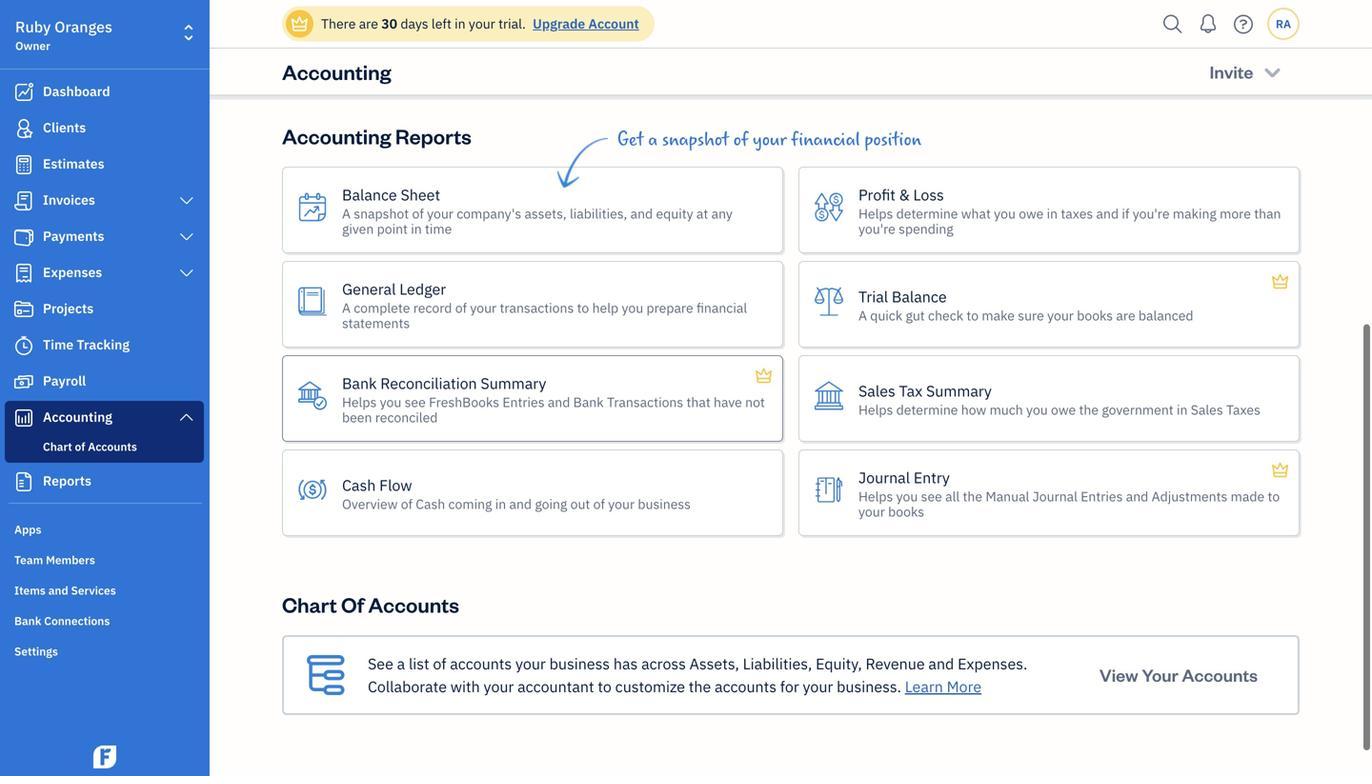 Task type: vqa. For each thing, say whether or not it's contained in the screenshot.


Task type: locate. For each thing, give the bounding box(es) containing it.
government
[[1102, 401, 1174, 419]]

your inside general ledger a complete record of your transactions to help you prepare financial statements
[[470, 299, 497, 317]]

0 horizontal spatial the
[[689, 677, 711, 697]]

bank down items
[[14, 614, 41, 629]]

2 determine from the top
[[896, 401, 958, 419]]

0 vertical spatial crown image
[[754, 365, 774, 388]]

1 horizontal spatial a
[[648, 130, 658, 151]]

0 horizontal spatial business
[[549, 654, 610, 674]]

0 horizontal spatial crown image
[[754, 365, 774, 388]]

1 horizontal spatial summary
[[926, 381, 992, 401]]

chevron large down image up expenses link at the top left of page
[[178, 230, 195, 245]]

chevrondown image
[[1262, 62, 1283, 81]]

0 vertical spatial a
[[648, 130, 658, 151]]

liabilities,
[[570, 205, 627, 223]]

determine
[[896, 205, 958, 223], [896, 401, 958, 419]]

account
[[588, 15, 639, 32]]

1 horizontal spatial entries
[[1081, 488, 1123, 506]]

taxes
[[1226, 401, 1261, 419]]

trial
[[858, 287, 888, 307]]

a inside see a list of accounts your business has across assets, liabilities, equity, revenue and expenses. collaborate with your accountant to customize the accounts for your business.
[[397, 654, 405, 674]]

are left 30
[[359, 15, 378, 32]]

bank inside main element
[[14, 614, 41, 629]]

you left the all
[[896, 488, 918, 506]]

a left list at the bottom left of page
[[397, 654, 405, 674]]

your inside cash flow overview of cash coming in and going out of your business
[[608, 496, 635, 513]]

invoice image
[[12, 192, 35, 211]]

1 vertical spatial chevron large down image
[[178, 230, 195, 245]]

you right 'been'
[[380, 394, 401, 411]]

in left 'time'
[[411, 220, 422, 238]]

going
[[535, 496, 567, 513]]

chevron large down image inside the "payments" link
[[178, 230, 195, 245]]

and inside journal entry helps you see all the manual journal entries and adjustments made to your books
[[1126, 488, 1148, 506]]

owner
[[15, 38, 50, 53]]

entries inside bank reconciliation summary helps you see freshbooks entries and bank transactions that have not been reconciled
[[502, 394, 545, 411]]

get a snapshot of your financial position
[[617, 130, 922, 151]]

accounts inside main element
[[88, 439, 137, 454]]

help
[[592, 299, 619, 317]]

chevron large down image inside invoices link
[[178, 193, 195, 209]]

a left quick
[[858, 307, 867, 325]]

across
[[641, 654, 686, 674]]

0 vertical spatial are
[[359, 15, 378, 32]]

balance right trial
[[892, 287, 947, 307]]

quick
[[870, 307, 903, 325]]

reports link
[[5, 465, 204, 499]]

assets,
[[524, 205, 567, 223]]

you inside sales tax summary helps determine how much you owe the government in sales taxes
[[1026, 401, 1048, 419]]

bank for connections
[[14, 614, 41, 629]]

determine for loss
[[896, 205, 958, 223]]

reports up sheet
[[395, 123, 471, 150]]

snapshot left 'time'
[[354, 205, 409, 223]]

upgrade
[[533, 15, 585, 32]]

journal right manual
[[1033, 488, 1078, 506]]

chart of accounts link
[[9, 435, 200, 458]]

1 vertical spatial the
[[963, 488, 982, 506]]

see inside journal entry helps you see all the manual journal entries and adjustments made to your books
[[921, 488, 942, 506]]

sales
[[858, 381, 895, 401], [1191, 401, 1223, 419]]

out
[[570, 496, 590, 513]]

learn more
[[905, 677, 982, 697]]

tracking
[[77, 336, 130, 353]]

in left taxes
[[1047, 205, 1058, 223]]

revenue
[[866, 654, 925, 674]]

0 horizontal spatial entries
[[502, 394, 545, 411]]

crown image down 'than'
[[1270, 271, 1290, 294]]

0 horizontal spatial books
[[888, 503, 924, 521]]

crown image
[[290, 14, 310, 34], [1270, 271, 1290, 294]]

a left point
[[342, 205, 351, 223]]

determine left what
[[896, 205, 958, 223]]

payroll
[[43, 372, 86, 390]]

helps
[[858, 205, 893, 223], [342, 394, 377, 411], [858, 401, 893, 419], [858, 488, 893, 506]]

chart down accounting 'link'
[[43, 439, 72, 454]]

expenses.
[[958, 654, 1027, 674]]

0 vertical spatial balance
[[342, 185, 397, 205]]

time
[[43, 336, 74, 353]]

0 vertical spatial entries
[[502, 394, 545, 411]]

2 vertical spatial accounting
[[43, 408, 112, 426]]

upgrade account link
[[529, 15, 639, 32]]

chart
[[43, 439, 72, 454], [282, 591, 337, 618]]

0 horizontal spatial balance
[[342, 185, 397, 205]]

statements
[[342, 315, 410, 332]]

clients link
[[5, 111, 204, 146]]

accounts right your
[[1182, 664, 1258, 687]]

chart of accounts image
[[307, 653, 345, 699]]

entries left adjustments
[[1081, 488, 1123, 506]]

your
[[1142, 664, 1178, 687]]

helps inside sales tax summary helps determine how much you owe the government in sales taxes
[[858, 401, 893, 419]]

helps inside the profit & loss helps determine what you owe in taxes and if you're making more than you're spending
[[858, 205, 893, 223]]

cash left flow
[[342, 476, 376, 496]]

summary inside bank reconciliation summary helps you see freshbooks entries and bank transactions that have not been reconciled
[[481, 374, 546, 394]]

books
[[1077, 307, 1113, 325], [888, 503, 924, 521]]

money image
[[12, 373, 35, 392]]

1 horizontal spatial see
[[921, 488, 942, 506]]

and left if
[[1096, 205, 1119, 223]]

accounts for chart of accounts
[[368, 591, 459, 618]]

determine left how
[[896, 401, 958, 419]]

0 horizontal spatial financial
[[696, 299, 747, 317]]

0 horizontal spatial bank
[[14, 614, 41, 629]]

2 vertical spatial the
[[689, 677, 711, 697]]

invoices
[[43, 191, 95, 209]]

2 vertical spatial accounts
[[1182, 664, 1258, 687]]

1 vertical spatial accounts
[[368, 591, 459, 618]]

and inside bank reconciliation summary helps you see freshbooks entries and bank transactions that have not been reconciled
[[548, 394, 570, 411]]

financial right prepare on the top of page
[[696, 299, 747, 317]]

business up accountant
[[549, 654, 610, 674]]

0 vertical spatial accounts
[[450, 654, 512, 674]]

determine inside sales tax summary helps determine how much you owe the government in sales taxes
[[896, 401, 958, 419]]

balance inside balance sheet a snapshot of your company's assets, liabilities, and equity at any given point in time
[[342, 185, 397, 205]]

chevron large down image for invoices
[[178, 193, 195, 209]]

accounts down accounting 'link'
[[88, 439, 137, 454]]

1 vertical spatial a
[[397, 654, 405, 674]]

in right coming
[[495, 496, 506, 513]]

0 vertical spatial chevron large down image
[[178, 193, 195, 209]]

1 horizontal spatial crown image
[[1270, 459, 1290, 482]]

and left the transactions on the left of page
[[548, 394, 570, 411]]

taxes
[[1061, 205, 1093, 223]]

the inside sales tax summary helps determine how much you owe the government in sales taxes
[[1079, 401, 1099, 419]]

have
[[714, 394, 742, 411]]

balance
[[342, 185, 397, 205], [892, 287, 947, 307]]

oranges
[[54, 17, 112, 37]]

helps inside bank reconciliation summary helps you see freshbooks entries and bank transactions that have not been reconciled
[[342, 394, 377, 411]]

0 vertical spatial business
[[638, 496, 691, 513]]

business inside see a list of accounts your business has across assets, liabilities, equity, revenue and expenses. collaborate with your accountant to customize the accounts for your business.
[[549, 654, 610, 674]]

financial left position
[[791, 130, 860, 151]]

make
[[982, 307, 1015, 325]]

0 vertical spatial financial
[[791, 130, 860, 151]]

bank for reconciliation
[[342, 374, 377, 394]]

settings
[[14, 644, 58, 659]]

summary inside sales tax summary helps determine how much you owe the government in sales taxes
[[926, 381, 992, 401]]

assets,
[[690, 654, 739, 674]]

helps for sales tax summary
[[858, 401, 893, 419]]

0 horizontal spatial reports
[[43, 472, 91, 490]]

of inside see a list of accounts your business has across assets, liabilities, equity, revenue and expenses. collaborate with your accountant to customize the accounts for your business.
[[433, 654, 446, 674]]

1 horizontal spatial snapshot
[[662, 130, 729, 151]]

to inside see a list of accounts your business has across assets, liabilities, equity, revenue and expenses. collaborate with your accountant to customize the accounts for your business.
[[598, 677, 612, 697]]

0 horizontal spatial accounts
[[450, 654, 512, 674]]

and left 'equity'
[[630, 205, 653, 223]]

ledger
[[399, 279, 446, 299]]

business right out
[[638, 496, 691, 513]]

owe right much
[[1051, 401, 1076, 419]]

more
[[947, 677, 982, 697]]

balance up "given"
[[342, 185, 397, 205]]

and right items
[[48, 583, 68, 598]]

accounting
[[282, 58, 391, 85], [282, 123, 391, 150], [43, 408, 112, 426]]

you
[[994, 205, 1016, 223], [622, 299, 643, 317], [380, 394, 401, 411], [1026, 401, 1048, 419], [896, 488, 918, 506]]

search image
[[1158, 10, 1188, 39]]

chevron large down image
[[178, 193, 195, 209], [178, 230, 195, 245], [178, 266, 195, 281]]

accounts up list at the bottom left of page
[[368, 591, 459, 618]]

to left help
[[577, 299, 589, 317]]

crown image
[[754, 365, 774, 388], [1270, 459, 1290, 482]]

see left freshbooks
[[405, 394, 426, 411]]

bank left the transactions on the left of page
[[573, 394, 604, 411]]

1 vertical spatial crown image
[[1270, 459, 1290, 482]]

chart inside main element
[[43, 439, 72, 454]]

are left balanced
[[1116, 307, 1135, 325]]

0 horizontal spatial chart
[[43, 439, 72, 454]]

1 vertical spatial balance
[[892, 287, 947, 307]]

1 chevron large down image from the top
[[178, 193, 195, 209]]

0 vertical spatial crown image
[[290, 14, 310, 34]]

1 horizontal spatial owe
[[1051, 401, 1076, 419]]

1 vertical spatial snapshot
[[354, 205, 409, 223]]

reports
[[395, 123, 471, 150], [43, 472, 91, 490]]

company's
[[457, 205, 521, 223]]

0 vertical spatial accounts
[[88, 439, 137, 454]]

in right left
[[455, 15, 466, 32]]

accounts down assets,
[[715, 677, 777, 697]]

than
[[1254, 205, 1281, 223]]

see left the all
[[921, 488, 942, 506]]

projects link
[[5, 293, 204, 327]]

point
[[377, 220, 408, 238]]

0 vertical spatial determine
[[896, 205, 958, 223]]

helps for profit & loss
[[858, 205, 893, 223]]

1 vertical spatial entries
[[1081, 488, 1123, 506]]

0 vertical spatial the
[[1079, 401, 1099, 419]]

in inside the profit & loss helps determine what you owe in taxes and if you're making more than you're spending
[[1047, 205, 1058, 223]]

in right government
[[1177, 401, 1188, 419]]

to left customize at the left bottom
[[598, 677, 612, 697]]

journal
[[858, 468, 910, 488], [1033, 488, 1078, 506]]

a for get
[[648, 130, 658, 151]]

of
[[341, 591, 364, 618]]

bank
[[342, 374, 377, 394], [573, 394, 604, 411], [14, 614, 41, 629]]

left
[[432, 15, 452, 32]]

are
[[359, 15, 378, 32], [1116, 307, 1135, 325]]

1 determine from the top
[[896, 205, 958, 223]]

client image
[[12, 119, 35, 138]]

chevron large down image for payments
[[178, 230, 195, 245]]

accounts up with
[[450, 654, 512, 674]]

your inside balance sheet a snapshot of your company's assets, liabilities, and equity at any given point in time
[[427, 205, 453, 223]]

helps left "entry" at the bottom of page
[[858, 488, 893, 506]]

the inside journal entry helps you see all the manual journal entries and adjustments made to your books
[[963, 488, 982, 506]]

1 vertical spatial determine
[[896, 401, 958, 419]]

sales left the 'tax'
[[858, 381, 895, 401]]

a left complete
[[342, 299, 351, 317]]

you're right if
[[1133, 205, 1170, 223]]

of inside balance sheet a snapshot of your company's assets, liabilities, and equity at any given point in time
[[412, 205, 424, 223]]

to inside trial balance a quick gut check to make sure your books are balanced
[[967, 307, 979, 325]]

of inside main element
[[75, 439, 85, 454]]

books down "entry" at the bottom of page
[[888, 503, 924, 521]]

how
[[961, 401, 986, 419]]

you right much
[[1026, 401, 1048, 419]]

0 vertical spatial owe
[[1019, 205, 1044, 223]]

1 horizontal spatial crown image
[[1270, 271, 1290, 294]]

0 horizontal spatial snapshot
[[354, 205, 409, 223]]

chevron large down image up the "payments" link
[[178, 193, 195, 209]]

members
[[46, 553, 95, 568]]

timer image
[[12, 336, 35, 355]]

1 horizontal spatial business
[[638, 496, 691, 513]]

business.
[[837, 677, 901, 697]]

owe inside sales tax summary helps determine how much you owe the government in sales taxes
[[1051, 401, 1076, 419]]

complete
[[354, 299, 410, 317]]

apps link
[[5, 515, 204, 543]]

2 horizontal spatial the
[[1079, 401, 1099, 419]]

1 horizontal spatial reports
[[395, 123, 471, 150]]

items and services link
[[5, 576, 204, 604]]

0 horizontal spatial see
[[405, 394, 426, 411]]

1 vertical spatial business
[[549, 654, 610, 674]]

gut
[[906, 307, 925, 325]]

1 horizontal spatial are
[[1116, 307, 1135, 325]]

summary down "transactions"
[[481, 374, 546, 394]]

you're down profit
[[858, 220, 896, 238]]

1 horizontal spatial accounts
[[368, 591, 459, 618]]

books right sure
[[1077, 307, 1113, 325]]

connect your bank account to begin matching your bank transactions image
[[313, 0, 618, 61]]

a inside trial balance a quick gut check to make sure your books are balanced
[[858, 307, 867, 325]]

chevron large down image up projects "link"
[[178, 266, 195, 281]]

and up the learn more
[[928, 654, 954, 674]]

1 horizontal spatial bank
[[342, 374, 377, 394]]

0 vertical spatial chart
[[43, 439, 72, 454]]

there
[[321, 15, 356, 32]]

and left adjustments
[[1126, 488, 1148, 506]]

0 horizontal spatial owe
[[1019, 205, 1044, 223]]

the inside see a list of accounts your business has across assets, liabilities, equity, revenue and expenses. collaborate with your accountant to customize the accounts for your business.
[[689, 677, 711, 697]]

business inside cash flow overview of cash coming in and going out of your business
[[638, 496, 691, 513]]

your inside trial balance a quick gut check to make sure your books are balanced
[[1047, 307, 1074, 325]]

0 horizontal spatial a
[[397, 654, 405, 674]]

with
[[450, 677, 480, 697]]

transactions
[[500, 299, 574, 317]]

0 horizontal spatial summary
[[481, 374, 546, 394]]

balance inside trial balance a quick gut check to make sure your books are balanced
[[892, 287, 947, 307]]

of inside general ledger a complete record of your transactions to help you prepare financial statements
[[455, 299, 467, 317]]

summary right the 'tax'
[[926, 381, 992, 401]]

reports down chart of accounts
[[43, 472, 91, 490]]

2 vertical spatial chevron large down image
[[178, 266, 195, 281]]

accounts for view your accounts
[[1182, 664, 1258, 687]]

trial.
[[498, 15, 526, 32]]

1 vertical spatial see
[[921, 488, 942, 506]]

1 horizontal spatial you're
[[1133, 205, 1170, 223]]

the
[[1079, 401, 1099, 419], [963, 488, 982, 506], [689, 677, 711, 697]]

and left going
[[509, 496, 532, 513]]

1 vertical spatial owe
[[1051, 401, 1076, 419]]

helps left &
[[858, 205, 893, 223]]

a inside balance sheet a snapshot of your company's assets, liabilities, and equity at any given point in time
[[342, 205, 351, 223]]

balance sheet a snapshot of your company's assets, liabilities, and equity at any given point in time
[[342, 185, 733, 238]]

the down assets,
[[689, 677, 711, 697]]

cash right flow
[[416, 496, 445, 513]]

entries right freshbooks
[[502, 394, 545, 411]]

you right what
[[994, 205, 1016, 223]]

1 horizontal spatial books
[[1077, 307, 1113, 325]]

are inside trial balance a quick gut check to make sure your books are balanced
[[1116, 307, 1135, 325]]

bank up 'been'
[[342, 374, 377, 394]]

any
[[711, 205, 733, 223]]

project image
[[12, 300, 35, 319]]

0 vertical spatial snapshot
[[662, 130, 729, 151]]

bank connections link
[[5, 606, 204, 635]]

estimates link
[[5, 148, 204, 182]]

chart left of
[[282, 591, 337, 618]]

helps for bank reconciliation summary
[[342, 394, 377, 411]]

0 horizontal spatial accounts
[[88, 439, 137, 454]]

3 chevron large down image from the top
[[178, 266, 195, 281]]

owe left taxes
[[1019, 205, 1044, 223]]

helps left the 'tax'
[[858, 401, 893, 419]]

spending
[[899, 220, 953, 238]]

a inside general ledger a complete record of your transactions to help you prepare financial statements
[[342, 299, 351, 317]]

and inside see a list of accounts your business has across assets, liabilities, equity, revenue and expenses. collaborate with your accountant to customize the accounts for your business.
[[928, 654, 954, 674]]

sales left taxes
[[1191, 401, 1223, 419]]

1 horizontal spatial the
[[963, 488, 982, 506]]

helps left the reconciliation
[[342, 394, 377, 411]]

chart for chart of accounts
[[282, 591, 337, 618]]

1 vertical spatial are
[[1116, 307, 1135, 325]]

reports inside main element
[[43, 472, 91, 490]]

tax
[[899, 381, 923, 401]]

at
[[696, 205, 708, 223]]

snapshot right get
[[662, 130, 729, 151]]

freshbooks image
[[90, 746, 120, 769]]

books inside trial balance a quick gut check to make sure your books are balanced
[[1077, 307, 1113, 325]]

balanced
[[1139, 307, 1193, 325]]

1 vertical spatial books
[[888, 503, 924, 521]]

journal left "entry" at the bottom of page
[[858, 468, 910, 488]]

determine inside the profit & loss helps determine what you owe in taxes and if you're making more than you're spending
[[896, 205, 958, 223]]

2 chevron large down image from the top
[[178, 230, 195, 245]]

your inside journal entry helps you see all the manual journal entries and adjustments made to your books
[[858, 503, 885, 521]]

position
[[865, 130, 922, 151]]

0 horizontal spatial journal
[[858, 468, 910, 488]]

coming
[[448, 496, 492, 513]]

to right made
[[1268, 488, 1280, 506]]

you inside journal entry helps you see all the manual journal entries and adjustments made to your books
[[896, 488, 918, 506]]

ruby oranges owner
[[15, 17, 112, 53]]

equity,
[[816, 654, 862, 674]]

reconciliation
[[380, 374, 477, 394]]

the right the all
[[963, 488, 982, 506]]

0 vertical spatial see
[[405, 394, 426, 411]]

1 vertical spatial chart
[[282, 591, 337, 618]]

to left make
[[967, 307, 979, 325]]

a right get
[[648, 130, 658, 151]]

there are 30 days left in your trial. upgrade account
[[321, 15, 639, 32]]

1 horizontal spatial chart
[[282, 591, 337, 618]]

cash
[[342, 476, 376, 496], [416, 496, 445, 513]]

0 vertical spatial books
[[1077, 307, 1113, 325]]

1 horizontal spatial balance
[[892, 287, 947, 307]]

the left government
[[1079, 401, 1099, 419]]

1 vertical spatial financial
[[696, 299, 747, 317]]

you right help
[[622, 299, 643, 317]]

you're
[[1133, 205, 1170, 223], [858, 220, 896, 238]]

0 vertical spatial reports
[[395, 123, 471, 150]]

1 vertical spatial reports
[[43, 472, 91, 490]]

2 horizontal spatial accounts
[[1182, 664, 1258, 687]]

1 vertical spatial accounts
[[715, 677, 777, 697]]

crown image left there
[[290, 14, 310, 34]]



Task type: describe. For each thing, give the bounding box(es) containing it.
estimates
[[43, 155, 104, 172]]

a for see
[[397, 654, 405, 674]]

you inside the profit & loss helps determine what you owe in taxes and if you're making more than you're spending
[[994, 205, 1016, 223]]

chart of accounts
[[282, 591, 459, 618]]

bank reconciliation summary helps you see freshbooks entries and bank transactions that have not been reconciled
[[342, 374, 765, 426]]

trial balance a quick gut check to make sure your books are balanced
[[858, 287, 1193, 325]]

1 vertical spatial accounting
[[282, 123, 391, 150]]

chevron large down image for expenses
[[178, 266, 195, 281]]

services
[[71, 583, 116, 598]]

team
[[14, 553, 43, 568]]

dashboard image
[[12, 83, 35, 102]]

if
[[1122, 205, 1129, 223]]

equity
[[656, 205, 693, 223]]

to inside journal entry helps you see all the manual journal entries and adjustments made to your books
[[1268, 488, 1280, 506]]

see a list of accounts your business has across assets, liabilities, equity, revenue and expenses. collaborate with your accountant to customize the accounts for your business.
[[368, 654, 1027, 697]]

0 horizontal spatial crown image
[[290, 14, 310, 34]]

items
[[14, 583, 46, 598]]

learn
[[905, 677, 943, 697]]

time tracking link
[[5, 329, 204, 363]]

notifications image
[[1193, 5, 1223, 43]]

crown image for bank reconciliation summary
[[754, 365, 774, 388]]

payments link
[[5, 220, 204, 254]]

and inside the profit & loss helps determine what you owe in taxes and if you're making more than you're spending
[[1096, 205, 1119, 223]]

0 horizontal spatial you're
[[858, 220, 896, 238]]

0 horizontal spatial sales
[[858, 381, 895, 401]]

entry
[[914, 468, 950, 488]]

for
[[780, 677, 799, 697]]

a for general ledger
[[342, 299, 351, 317]]

not
[[745, 394, 765, 411]]

1 vertical spatial crown image
[[1270, 271, 1290, 294]]

manual
[[986, 488, 1029, 506]]

0 vertical spatial accounting
[[282, 58, 391, 85]]

learn more link
[[905, 677, 982, 697]]

and inside main element
[[48, 583, 68, 598]]

invoices link
[[5, 184, 204, 218]]

in inside sales tax summary helps determine how much you owe the government in sales taxes
[[1177, 401, 1188, 419]]

clients
[[43, 119, 86, 136]]

in inside cash flow overview of cash coming in and going out of your business
[[495, 496, 506, 513]]

view your accounts
[[1099, 664, 1258, 687]]

dashboard link
[[5, 75, 204, 110]]

invite button
[[1193, 52, 1300, 91]]

summary for sales tax summary
[[926, 381, 992, 401]]

made
[[1231, 488, 1265, 506]]

check
[[928, 307, 963, 325]]

loss
[[913, 185, 944, 205]]

snapshot inside balance sheet a snapshot of your company's assets, liabilities, and equity at any given point in time
[[354, 205, 409, 223]]

to inside general ledger a complete record of your transactions to help you prepare financial statements
[[577, 299, 589, 317]]

has
[[613, 654, 638, 674]]

you inside bank reconciliation summary helps you see freshbooks entries and bank transactions that have not been reconciled
[[380, 394, 401, 411]]

and inside balance sheet a snapshot of your company's assets, liabilities, and equity at any given point in time
[[630, 205, 653, 223]]

0 horizontal spatial cash
[[342, 476, 376, 496]]

books inside journal entry helps you see all the manual journal entries and adjustments made to your books
[[888, 503, 924, 521]]

flow
[[379, 476, 412, 496]]

payment image
[[12, 228, 35, 247]]

view your accounts link
[[1082, 657, 1275, 695]]

2 horizontal spatial bank
[[573, 394, 604, 411]]

payroll link
[[5, 365, 204, 399]]

1 horizontal spatial financial
[[791, 130, 860, 151]]

chevron large down image
[[178, 410, 195, 425]]

time tracking
[[43, 336, 130, 353]]

profit & loss helps determine what you owe in taxes and if you're making more than you're spending
[[858, 185, 1281, 238]]

reconciled
[[375, 409, 438, 426]]

making
[[1173, 205, 1217, 223]]

estimate image
[[12, 155, 35, 174]]

payments
[[43, 227, 104, 245]]

items and services
[[14, 583, 116, 598]]

profit
[[858, 185, 896, 205]]

customize
[[615, 677, 685, 697]]

sheet
[[401, 185, 440, 205]]

view
[[1099, 664, 1138, 687]]

chart image
[[12, 409, 35, 428]]

you inside general ledger a complete record of your transactions to help you prepare financial statements
[[622, 299, 643, 317]]

0 horizontal spatial are
[[359, 15, 378, 32]]

a for trial balance
[[858, 307, 867, 325]]

cash flow overview of cash coming in and going out of your business
[[342, 476, 691, 513]]

&
[[899, 185, 910, 205]]

helps inside journal entry helps you see all the manual journal entries and adjustments made to your books
[[858, 488, 893, 506]]

accountant
[[518, 677, 594, 697]]

general ledger a complete record of your transactions to help you prepare financial statements
[[342, 279, 747, 332]]

1 horizontal spatial cash
[[416, 496, 445, 513]]

ra button
[[1267, 8, 1300, 40]]

a for balance sheet
[[342, 205, 351, 223]]

been
[[342, 409, 372, 426]]

sales tax summary helps determine how much you owe the government in sales taxes
[[858, 381, 1261, 419]]

report image
[[12, 473, 35, 492]]

more
[[1220, 205, 1251, 223]]

owe inside the profit & loss helps determine what you owe in taxes and if you're making more than you're spending
[[1019, 205, 1044, 223]]

in inside balance sheet a snapshot of your company's assets, liabilities, and equity at any given point in time
[[411, 220, 422, 238]]

expenses link
[[5, 256, 204, 291]]

list
[[409, 654, 429, 674]]

main element
[[0, 0, 257, 777]]

dashboard
[[43, 82, 110, 100]]

1 horizontal spatial journal
[[1033, 488, 1078, 506]]

record
[[413, 299, 452, 317]]

chart for chart of accounts
[[43, 439, 72, 454]]

overview
[[342, 496, 398, 513]]

collaborate
[[368, 677, 447, 697]]

crown image for journal entry
[[1270, 459, 1290, 482]]

and inside cash flow overview of cash coming in and going out of your business
[[509, 496, 532, 513]]

see inside bank reconciliation summary helps you see freshbooks entries and bank transactions that have not been reconciled
[[405, 394, 426, 411]]

accounts for chart of accounts
[[88, 439, 137, 454]]

chart of accounts
[[43, 439, 137, 454]]

determine for summary
[[896, 401, 958, 419]]

accounting link
[[5, 401, 204, 435]]

1 horizontal spatial sales
[[1191, 401, 1223, 419]]

ra
[[1276, 16, 1291, 31]]

expense image
[[12, 264, 35, 283]]

go to help image
[[1228, 10, 1259, 39]]

see
[[368, 654, 393, 674]]

30
[[381, 15, 397, 32]]

1 horizontal spatial accounts
[[715, 677, 777, 697]]

accounting inside 'link'
[[43, 408, 112, 426]]

financial inside general ledger a complete record of your transactions to help you prepare financial statements
[[696, 299, 747, 317]]

freshbooks
[[429, 394, 499, 411]]

expenses
[[43, 263, 102, 281]]

entries inside journal entry helps you see all the manual journal entries and adjustments made to your books
[[1081, 488, 1123, 506]]

summary for bank reconciliation summary
[[481, 374, 546, 394]]

team members link
[[5, 545, 204, 574]]

transactions
[[607, 394, 683, 411]]

invite
[[1210, 61, 1253, 83]]

prepare
[[646, 299, 693, 317]]



